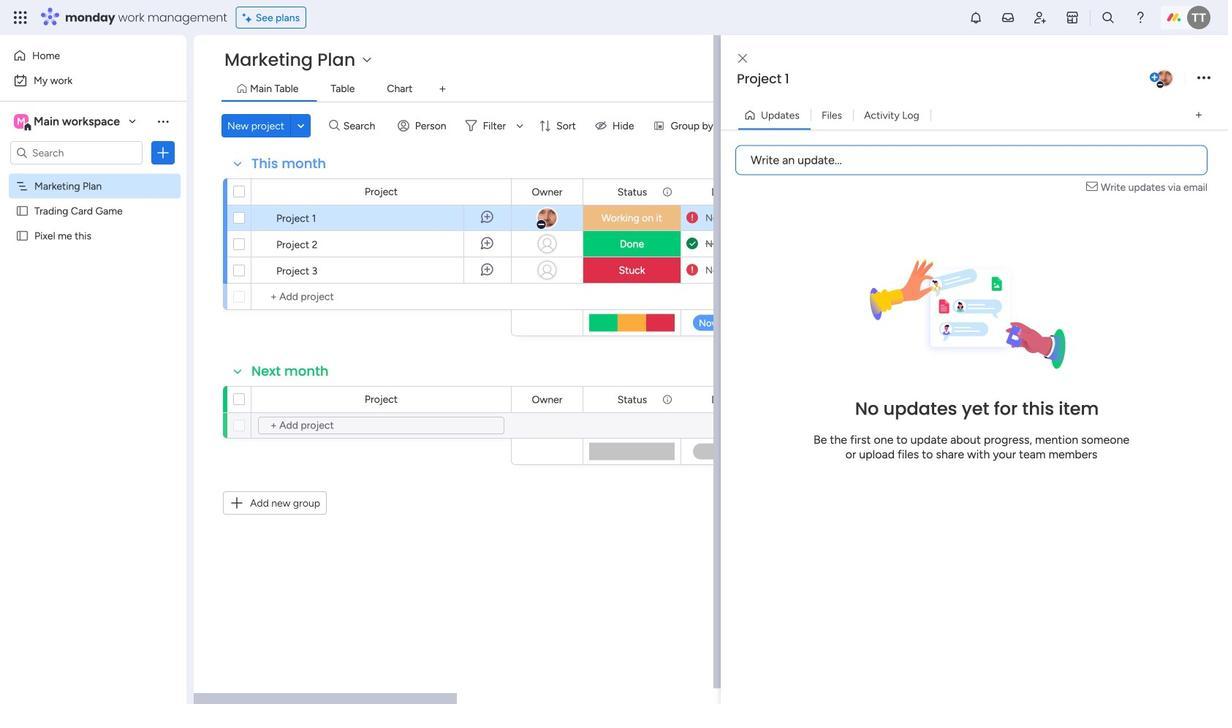 Task type: locate. For each thing, give the bounding box(es) containing it.
0 vertical spatial option
[[9, 44, 178, 67]]

column information image
[[662, 186, 673, 198], [662, 394, 673, 405]]

tab
[[431, 78, 454, 101]]

2 vertical spatial option
[[0, 173, 186, 176]]

arrow down image
[[511, 117, 529, 135]]

options image up add view image
[[1198, 68, 1211, 88]]

close image
[[738, 53, 747, 64]]

update feed image
[[1001, 10, 1016, 25]]

v2 search image
[[329, 118, 340, 134]]

0 vertical spatial column information image
[[662, 186, 673, 198]]

1 vertical spatial option
[[9, 69, 178, 92]]

dapulse drag 2 image
[[723, 354, 728, 370]]

None field
[[733, 69, 1147, 88], [248, 154, 330, 173], [528, 184, 566, 200], [614, 184, 651, 200], [708, 184, 757, 200], [248, 362, 332, 381], [528, 392, 566, 408], [614, 392, 651, 408], [708, 392, 757, 408], [733, 69, 1147, 88], [248, 154, 330, 173], [528, 184, 566, 200], [614, 184, 651, 200], [708, 184, 757, 200], [248, 362, 332, 381], [528, 392, 566, 408], [614, 392, 651, 408], [708, 392, 757, 408]]

options image
[[1198, 68, 1211, 88], [156, 146, 170, 160]]

0 horizontal spatial options image
[[156, 146, 170, 160]]

select product image
[[13, 10, 28, 25]]

dapulse addbtn image
[[1150, 73, 1160, 83]]

0 vertical spatial options image
[[1198, 68, 1211, 88]]

option
[[9, 44, 178, 67], [9, 69, 178, 92], [0, 173, 186, 176]]

1 column information image from the top
[[662, 186, 673, 198]]

tab list
[[222, 78, 1199, 102]]

notifications image
[[969, 10, 983, 25]]

options image down workspace options image
[[156, 146, 170, 160]]

1 vertical spatial column information image
[[662, 394, 673, 405]]

list box
[[0, 171, 186, 446]]

1 vertical spatial options image
[[156, 146, 170, 160]]



Task type: describe. For each thing, give the bounding box(es) containing it.
see plans image
[[243, 9, 256, 26]]

v2 overdue deadline image
[[687, 263, 698, 277]]

add view image
[[440, 84, 446, 95]]

workspace options image
[[156, 114, 170, 129]]

envelope o image
[[1086, 180, 1101, 195]]

2 column information image from the top
[[662, 394, 673, 405]]

terry turtle image
[[1187, 6, 1211, 29]]

angle down image
[[297, 120, 304, 131]]

add view image
[[1196, 110, 1202, 120]]

workspace image
[[14, 113, 29, 129]]

workspace selection element
[[14, 113, 122, 132]]

monday marketplace image
[[1065, 10, 1080, 25]]

public board image
[[15, 204, 29, 218]]

1 horizontal spatial options image
[[1198, 68, 1211, 88]]

help image
[[1133, 10, 1148, 25]]

search everything image
[[1101, 10, 1116, 25]]

Search field
[[340, 116, 384, 136]]

Search in workspace field
[[31, 144, 122, 161]]

public board image
[[15, 229, 29, 243]]

invite members image
[[1033, 10, 1048, 25]]

v2 overdue deadline image
[[687, 211, 698, 225]]

v2 done deadline image
[[687, 237, 698, 251]]



Task type: vqa. For each thing, say whether or not it's contained in the screenshot.
v2 overdue deadline image
yes



